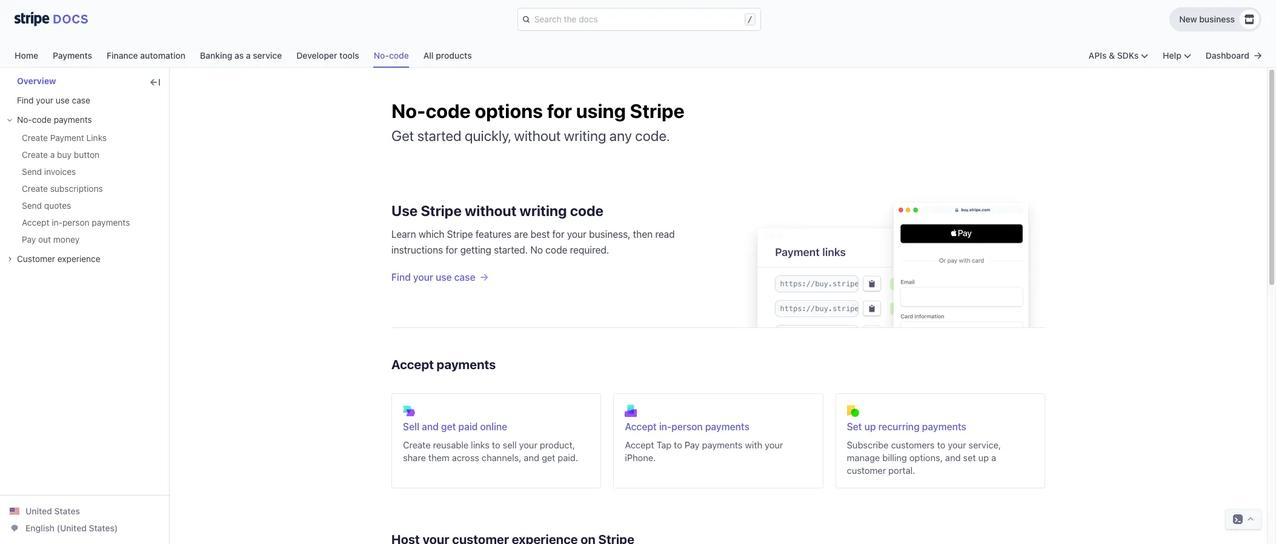 Task type: describe. For each thing, give the bounding box(es) containing it.
no- for payments
[[17, 115, 32, 125]]

1 horizontal spatial find
[[391, 272, 411, 283]]

accept inside 'accept tap to pay payments with your iphone.'
[[625, 440, 654, 451]]

payments inside 'accept tap to pay payments with your iphone.'
[[702, 440, 743, 451]]

paid
[[458, 422, 478, 433]]

sell and get paid online
[[403, 422, 507, 433]]

developer tools link
[[296, 47, 374, 68]]

payment
[[50, 133, 84, 143]]

learn which stripe features are best for your business, then read instructions for getting started. no code required.
[[391, 229, 675, 256]]

sell
[[403, 422, 419, 433]]

manage
[[847, 453, 880, 464]]

create payment links link
[[12, 132, 107, 144]]

code inside learn which stripe features are best for your business, then read instructions for getting started. no code required.
[[546, 245, 567, 256]]

tools
[[339, 50, 359, 61]]

a inside create a buy button 'link'
[[50, 150, 55, 160]]

accept in-person payments link
[[12, 217, 130, 229]]

customer experience link
[[7, 253, 100, 265]]

states
[[54, 507, 80, 517]]

states)
[[89, 524, 118, 534]]

pay inside 'accept tap to pay payments with your iphone.'
[[685, 440, 700, 451]]

code for no-code options for using stripe get started quickly, without writing any code.
[[426, 99, 471, 122]]

get
[[391, 127, 414, 144]]

dashboard link
[[1206, 50, 1249, 62]]

links
[[86, 133, 107, 143]]

all products link
[[423, 47, 472, 68]]

getting
[[460, 245, 491, 256]]

required.
[[570, 245, 609, 256]]

overview link
[[7, 75, 56, 87]]

pay out money
[[22, 234, 80, 245]]

features
[[476, 229, 512, 240]]

developer
[[296, 50, 337, 61]]

code for no-code payments
[[32, 115, 51, 125]]

finance
[[107, 50, 138, 61]]

quickly,
[[465, 127, 511, 144]]

send for send quotes
[[22, 201, 42, 211]]

no-code link
[[374, 47, 423, 68]]

your inside create reusable links to sell your product, share them across channels, and get paid.
[[519, 440, 537, 451]]

business,
[[589, 229, 631, 240]]

money
[[53, 234, 80, 245]]

paid.
[[558, 453, 578, 464]]

subscribe customers to your service, manage billing options, and set up a customer portal.
[[847, 440, 1001, 476]]

click to collapse the sidebar and hide the navigation image
[[150, 78, 160, 87]]

quotes
[[44, 201, 71, 211]]

new business
[[1179, 14, 1235, 24]]

overview
[[17, 76, 56, 86]]

using
[[576, 99, 626, 122]]

options,
[[909, 453, 943, 464]]

1 vertical spatial accept in-person payments
[[625, 422, 749, 433]]

and inside create reusable links to sell your product, share them across channels, and get paid.
[[524, 453, 539, 464]]

0 horizontal spatial find your use case
[[17, 95, 90, 105]]

no
[[530, 245, 543, 256]]

business
[[1199, 14, 1235, 24]]

0 horizontal spatial accept in-person payments
[[22, 218, 130, 228]]

button
[[74, 150, 99, 160]]

an image of the stripe logo image
[[15, 11, 88, 26]]

automation
[[140, 50, 185, 61]]

links
[[471, 440, 490, 451]]

iphone.
[[625, 453, 656, 464]]

customers
[[891, 440, 935, 451]]

no-code options for using stripe get started quickly, without writing any code.
[[391, 99, 685, 144]]

which
[[419, 229, 444, 240]]

apis & sdks button
[[1089, 50, 1148, 62]]

united
[[25, 507, 52, 517]]

no-code payments
[[17, 115, 92, 125]]

0 horizontal spatial pay
[[22, 234, 36, 245]]

subscribe
[[847, 440, 889, 451]]

home
[[15, 50, 38, 61]]

share
[[403, 453, 426, 464]]

send invoices
[[22, 167, 76, 177]]

customer experience
[[17, 254, 100, 264]]

create for create reusable links to sell your product, share them across channels, and get paid.
[[403, 440, 431, 451]]

recurring
[[878, 422, 920, 433]]

create for create subscriptions
[[22, 184, 48, 194]]

/
[[747, 15, 753, 24]]

home link
[[15, 47, 53, 68]]

finance automation link
[[107, 47, 200, 68]]

help button
[[1163, 50, 1191, 62]]

set up recurring payments
[[847, 422, 966, 433]]

read
[[655, 229, 675, 240]]

your down overview
[[36, 95, 53, 105]]

1 horizontal spatial no-
[[374, 50, 389, 61]]

a inside banking as a service link
[[246, 50, 251, 61]]

your down 'instructions'
[[413, 272, 433, 283]]

no-code
[[374, 50, 409, 61]]

new
[[1179, 14, 1197, 24]]

create a buy button
[[22, 150, 99, 160]]

code.
[[635, 127, 670, 144]]

your inside subscribe customers to your service, manage billing options, and set up a customer portal.
[[948, 440, 966, 451]]

a inside subscribe customers to your service, manage billing options, and set up a customer portal.
[[991, 453, 996, 464]]

0 horizontal spatial get
[[441, 422, 456, 433]]

1 vertical spatial for
[[552, 229, 565, 240]]

customer
[[847, 465, 886, 476]]

as
[[235, 50, 244, 61]]

1 vertical spatial stripe
[[421, 202, 462, 219]]

with
[[745, 440, 762, 451]]

across
[[452, 453, 479, 464]]

best
[[531, 229, 550, 240]]

apis
[[1089, 50, 1107, 61]]

create for create a buy button
[[22, 150, 48, 160]]

service,
[[969, 440, 1001, 451]]

accept tap to pay payments with your iphone.
[[625, 440, 783, 464]]

0 horizontal spatial find
[[17, 95, 34, 105]]

1 vertical spatial in-
[[659, 422, 672, 433]]

payments link
[[53, 47, 107, 68]]



Task type: locate. For each thing, give the bounding box(es) containing it.
0 vertical spatial in-
[[52, 218, 62, 228]]

1 horizontal spatial find your use case
[[391, 272, 475, 283]]

instructions
[[391, 245, 443, 256]]

and left set
[[945, 453, 961, 464]]

pay left out
[[22, 234, 36, 245]]

1 horizontal spatial in-
[[659, 422, 672, 433]]

0 vertical spatial find your use case
[[17, 95, 90, 105]]

your inside 'accept tap to pay payments with your iphone.'
[[765, 440, 783, 451]]

0 horizontal spatial no-
[[17, 115, 32, 125]]

us image
[[10, 507, 19, 517]]

1 horizontal spatial to
[[674, 440, 682, 451]]

1 horizontal spatial case
[[454, 272, 475, 283]]

started.
[[494, 245, 528, 256]]

1 to from the left
[[492, 440, 500, 451]]

product,
[[540, 440, 575, 451]]

channels,
[[482, 453, 521, 464]]

use
[[391, 202, 418, 219]]

1 vertical spatial find
[[391, 272, 411, 283]]

stripe up the code.
[[630, 99, 685, 122]]

portal.
[[888, 465, 915, 476]]

create reusable links to sell your product, share them across channels, and get paid.
[[403, 440, 578, 464]]

service
[[253, 50, 282, 61]]

send
[[22, 167, 42, 177], [22, 201, 42, 211]]

dropdown closed image
[[7, 257, 12, 262]]

1 vertical spatial without
[[465, 202, 517, 219]]

finance automation
[[107, 50, 185, 61]]

1 horizontal spatial up
[[978, 453, 989, 464]]

2 vertical spatial for
[[446, 245, 458, 256]]

find your use case link up "no-code payments"
[[7, 95, 90, 107]]

your inside learn which stripe features are best for your business, then read instructions for getting started. no code required.
[[567, 229, 586, 240]]

to for subscribe customers to your service, manage billing options, and set up a customer portal.
[[937, 440, 945, 451]]

use down 'instructions'
[[436, 272, 452, 283]]

2 horizontal spatial and
[[945, 453, 961, 464]]

for
[[547, 99, 572, 122], [552, 229, 565, 240], [446, 245, 458, 256]]

to for accept tap to pay payments with your iphone.
[[674, 440, 682, 451]]

1 horizontal spatial pay
[[685, 440, 700, 451]]

to inside create reusable links to sell your product, share them across channels, and get paid.
[[492, 440, 500, 451]]

create subscriptions link
[[12, 183, 103, 195]]

help
[[1163, 50, 1181, 61]]

get up reusable
[[441, 422, 456, 433]]

1 vertical spatial writing
[[520, 202, 567, 219]]

up down service,
[[978, 453, 989, 464]]

0 vertical spatial without
[[514, 127, 561, 144]]

0 vertical spatial accept in-person payments
[[22, 218, 130, 228]]

dashboard
[[1206, 50, 1249, 61]]

no- up the get
[[391, 99, 426, 122]]

create
[[22, 133, 48, 143], [22, 150, 48, 160], [22, 184, 48, 194], [403, 440, 431, 451]]

0 vertical spatial person
[[62, 218, 89, 228]]

your right with
[[765, 440, 783, 451]]

send left invoices
[[22, 167, 42, 177]]

use up no-code payments link
[[56, 95, 70, 105]]

sdks
[[1117, 50, 1139, 61]]

find down 'instructions'
[[391, 272, 411, 283]]

create up send invoices link
[[22, 150, 48, 160]]

code
[[389, 50, 409, 61], [426, 99, 471, 122], [32, 115, 51, 125], [570, 202, 604, 219], [546, 245, 567, 256]]

create payment links
[[22, 133, 107, 143]]

dropdown open image
[[7, 118, 12, 122]]

send left quotes
[[22, 201, 42, 211]]

0 vertical spatial pay
[[22, 234, 36, 245]]

to inside 'accept tap to pay payments with your iphone.'
[[674, 440, 682, 451]]

send invoices link
[[12, 166, 76, 178]]

&
[[1109, 50, 1115, 61]]

stripe
[[630, 99, 685, 122], [421, 202, 462, 219], [447, 229, 473, 240]]

stripe up getting
[[447, 229, 473, 240]]

find your use case link down no at the left top of the page
[[391, 270, 730, 285]]

2 vertical spatial stripe
[[447, 229, 473, 240]]

new business button
[[1170, 7, 1262, 32]]

tap
[[657, 440, 672, 451]]

buy
[[57, 150, 72, 160]]

1 horizontal spatial accept in-person payments
[[625, 422, 749, 433]]

send quotes link
[[12, 200, 71, 212]]

english
[[25, 524, 55, 534]]

0 vertical spatial a
[[246, 50, 251, 61]]

0 vertical spatial stripe
[[630, 99, 685, 122]]

1 horizontal spatial get
[[542, 453, 555, 464]]

options
[[475, 99, 543, 122]]

1 horizontal spatial a
[[246, 50, 251, 61]]

0 horizontal spatial and
[[422, 422, 439, 433]]

are
[[514, 229, 528, 240]]

1 horizontal spatial person
[[672, 422, 703, 433]]

for left getting
[[446, 245, 458, 256]]

get down product,
[[542, 453, 555, 464]]

pay right tap
[[685, 440, 700, 451]]

tab list containing home
[[15, 47, 472, 68]]

send quotes
[[22, 201, 71, 211]]

person
[[62, 218, 89, 228], [672, 422, 703, 433]]

to right tap
[[674, 440, 682, 451]]

your up set
[[948, 440, 966, 451]]

a left buy
[[50, 150, 55, 160]]

english (united states)
[[25, 524, 118, 534]]

writing up best
[[520, 202, 567, 219]]

no- right tools
[[374, 50, 389, 61]]

for left using
[[547, 99, 572, 122]]

create up send quotes link
[[22, 184, 48, 194]]

and inside subscribe customers to your service, manage billing options, and set up a customer portal.
[[945, 453, 961, 464]]

0 horizontal spatial case
[[72, 95, 90, 105]]

/ button
[[518, 8, 760, 30]]

3 to from the left
[[937, 440, 945, 451]]

your right sell
[[519, 440, 537, 451]]

for right best
[[552, 229, 565, 240]]

stripe up which
[[421, 202, 462, 219]]

without up features
[[465, 202, 517, 219]]

code up create payment links link
[[32, 115, 51, 125]]

stripe inside learn which stripe features are best for your business, then read instructions for getting started. no code required.
[[447, 229, 473, 240]]

up inside subscribe customers to your service, manage billing options, and set up a customer portal.
[[978, 453, 989, 464]]

1 vertical spatial use
[[436, 272, 452, 283]]

then
[[633, 229, 653, 240]]

2 to from the left
[[674, 440, 682, 451]]

2 horizontal spatial a
[[991, 453, 996, 464]]

create a buy button link
[[12, 149, 99, 161]]

stripe inside no-code options for using stripe get started quickly, without writing any code.
[[630, 99, 685, 122]]

united states button
[[10, 506, 80, 518]]

find your use case link
[[7, 95, 90, 107], [391, 270, 730, 285]]

and right sell
[[422, 422, 439, 433]]

0 horizontal spatial person
[[62, 218, 89, 228]]

without
[[514, 127, 561, 144], [465, 202, 517, 219]]

accept in-person payments up tap
[[625, 422, 749, 433]]

1 vertical spatial pay
[[685, 440, 700, 451]]

find
[[17, 95, 34, 105], [391, 272, 411, 283]]

english (united states) button
[[10, 523, 118, 535]]

banking
[[200, 50, 232, 61]]

and right channels,
[[524, 453, 539, 464]]

no- right dropdown open icon
[[17, 115, 32, 125]]

code right no at the left top of the page
[[546, 245, 567, 256]]

create inside create reusable links to sell your product, share them across channels, and get paid.
[[403, 440, 431, 451]]

1 vertical spatial a
[[50, 150, 55, 160]]

code up business,
[[570, 202, 604, 219]]

0 vertical spatial find your use case link
[[7, 95, 90, 107]]

1 horizontal spatial use
[[436, 272, 452, 283]]

2 horizontal spatial to
[[937, 440, 945, 451]]

banking as a service link
[[200, 47, 296, 68]]

to up the "options,"
[[937, 440, 945, 451]]

create inside 'link'
[[22, 150, 48, 160]]

a down service,
[[991, 453, 996, 464]]

without down the options at the top left of the page
[[514, 127, 561, 144]]

Search the docs text field
[[532, 10, 742, 29]]

find your use case down 'instructions'
[[391, 272, 475, 283]]

united states
[[25, 507, 80, 517]]

banking as a service
[[200, 50, 282, 61]]

customer
[[17, 254, 55, 264]]

code for no-code
[[389, 50, 409, 61]]

find your use case up "no-code payments"
[[17, 95, 90, 105]]

1 vertical spatial up
[[978, 453, 989, 464]]

0 vertical spatial up
[[864, 422, 876, 433]]

0 vertical spatial find
[[17, 95, 34, 105]]

1 vertical spatial find your use case
[[391, 272, 475, 283]]

your
[[36, 95, 53, 105], [567, 229, 586, 240], [413, 272, 433, 283], [519, 440, 537, 451], [765, 440, 783, 451], [948, 440, 966, 451]]

writing inside no-code options for using stripe get started quickly, without writing any code.
[[564, 127, 606, 144]]

for inside no-code options for using stripe get started quickly, without writing any code.
[[547, 99, 572, 122]]

1 send from the top
[[22, 167, 42, 177]]

to inside subscribe customers to your service, manage billing options, and set up a customer portal.
[[937, 440, 945, 451]]

started
[[417, 127, 462, 144]]

1 vertical spatial find your use case link
[[391, 270, 730, 285]]

an image of the stripe logo link
[[2, 0, 100, 40]]

all products
[[423, 50, 472, 61]]

code inside no-code options for using stripe get started quickly, without writing any code.
[[426, 99, 471, 122]]

up right set
[[864, 422, 876, 433]]

2 vertical spatial a
[[991, 453, 996, 464]]

billing
[[882, 453, 907, 464]]

send for send invoices
[[22, 167, 42, 177]]

to left sell
[[492, 440, 500, 451]]

get
[[441, 422, 456, 433], [542, 453, 555, 464]]

invoices
[[44, 167, 76, 177]]

create for create payment links
[[22, 133, 48, 143]]

code left all
[[389, 50, 409, 61]]

get inside create reusable links to sell your product, share them across channels, and get paid.
[[542, 453, 555, 464]]

1 vertical spatial case
[[454, 272, 475, 283]]

your up required.
[[567, 229, 586, 240]]

2 horizontal spatial no-
[[391, 99, 426, 122]]

in- up tap
[[659, 422, 672, 433]]

no-code payments link
[[7, 114, 130, 126]]

1 vertical spatial send
[[22, 201, 42, 211]]

person up the money
[[62, 218, 89, 228]]

reusable
[[433, 440, 469, 451]]

tab list
[[15, 47, 472, 68]]

2 send from the top
[[22, 201, 42, 211]]

0 horizontal spatial a
[[50, 150, 55, 160]]

online
[[480, 422, 507, 433]]

without inside no-code options for using stripe get started quickly, without writing any code.
[[514, 127, 561, 144]]

create down "no-code payments"
[[22, 133, 48, 143]]

1 vertical spatial person
[[672, 422, 703, 433]]

subscriptions
[[50, 184, 103, 194]]

pay out money link
[[12, 234, 80, 246]]

code up started at the left
[[426, 99, 471, 122]]

0 vertical spatial use
[[56, 95, 70, 105]]

0 vertical spatial get
[[441, 422, 456, 433]]

(united
[[57, 524, 87, 534]]

0 horizontal spatial find your use case link
[[7, 95, 90, 107]]

no- for options
[[391, 99, 426, 122]]

person up 'accept tap to pay payments with your iphone.'
[[672, 422, 703, 433]]

0 horizontal spatial up
[[864, 422, 876, 433]]

1 vertical spatial get
[[542, 453, 555, 464]]

0 vertical spatial case
[[72, 95, 90, 105]]

find down overview 'link'
[[17, 95, 34, 105]]

them
[[428, 453, 449, 464]]

accept in-person payments up the money
[[22, 218, 130, 228]]

0 horizontal spatial in-
[[52, 218, 62, 228]]

no- inside no-code options for using stripe get started quickly, without writing any code.
[[391, 99, 426, 122]]

writing
[[564, 127, 606, 144], [520, 202, 567, 219]]

0 vertical spatial for
[[547, 99, 572, 122]]

0 vertical spatial writing
[[564, 127, 606, 144]]

0 horizontal spatial use
[[56, 95, 70, 105]]

apis & sdks
[[1089, 50, 1139, 61]]

1 horizontal spatial find your use case link
[[391, 270, 730, 285]]

a right as on the top of page
[[246, 50, 251, 61]]

create subscriptions
[[22, 184, 103, 194]]

0 vertical spatial send
[[22, 167, 42, 177]]

a
[[246, 50, 251, 61], [50, 150, 55, 160], [991, 453, 996, 464]]

out
[[38, 234, 51, 245]]

payments
[[54, 115, 92, 125], [92, 218, 130, 228], [437, 358, 496, 372], [705, 422, 749, 433], [922, 422, 966, 433], [702, 440, 743, 451]]

create up share
[[403, 440, 431, 451]]

use stripe without writing code
[[391, 202, 604, 219]]

writing down using
[[564, 127, 606, 144]]

case up no-code payments link
[[72, 95, 90, 105]]

no-
[[374, 50, 389, 61], [391, 99, 426, 122], [17, 115, 32, 125]]

0 horizontal spatial to
[[492, 440, 500, 451]]

case down getting
[[454, 272, 475, 283]]

in- down quotes
[[52, 218, 62, 228]]

1 horizontal spatial and
[[524, 453, 539, 464]]

developer tools
[[296, 50, 359, 61]]



Task type: vqa. For each thing, say whether or not it's contained in the screenshot.
top when
no



